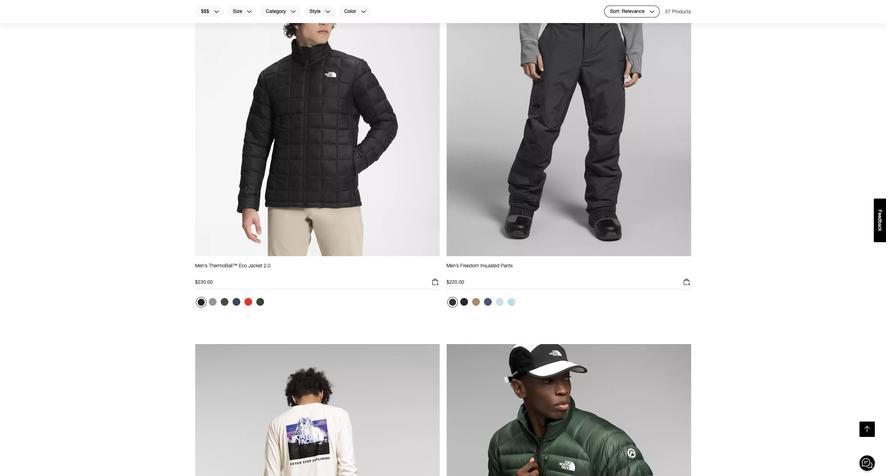 Task type: vqa. For each thing, say whether or not it's contained in the screenshot.
Men's Explore Camp Shandals image
no



Task type: describe. For each thing, give the bounding box(es) containing it.
2 e from the top
[[878, 216, 884, 218]]

1 e from the top
[[878, 213, 884, 216]]

men's freedom insulated pants
[[447, 263, 513, 269]]

Icecap Blue radio
[[494, 297, 506, 308]]

sort: relevance button
[[604, 6, 660, 17]]

size button
[[227, 6, 257, 17]]

Pine Needle radio
[[255, 297, 266, 308]]

57 products
[[666, 8, 691, 14]]

men's freedom insulated pants button
[[447, 263, 513, 275]]

almond butter image
[[472, 298, 480, 306]]

new taupe green image
[[221, 298, 228, 306]]

f e e d b a c k button
[[874, 199, 887, 242]]

men's for men's freedom insulated pants
[[447, 263, 459, 269]]

men's thermoball™ eco jacket 2.0
[[195, 263, 271, 269]]

category button
[[260, 6, 301, 17]]

Cave Blue radio
[[482, 297, 494, 308]]

shady blue image
[[233, 298, 240, 306]]

style button
[[304, 6, 336, 17]]

men's for men's thermoball™ eco jacket 2.0
[[195, 263, 208, 269]]

tnf black image for the leftmost tnf black option
[[198, 299, 205, 306]]

d
[[878, 218, 884, 221]]

insulated
[[481, 263, 500, 269]]

Asphalt Grey radio
[[448, 297, 458, 308]]

category
[[266, 8, 286, 14]]

jacket
[[249, 263, 262, 269]]

pine needle image
[[256, 298, 264, 306]]

Fiery Red radio
[[243, 297, 254, 308]]

style
[[310, 8, 321, 14]]

icecap blue image
[[496, 298, 504, 306]]

c
[[878, 226, 884, 229]]

meld grey image
[[209, 298, 217, 306]]

fiery red image
[[244, 298, 252, 306]]

icecap blue faded dye camo print image
[[508, 298, 516, 306]]

$choose color$ option group for $220.00
[[447, 297, 518, 311]]

sort:
[[610, 8, 621, 14]]

$choose color$ option group for $230.00
[[195, 297, 266, 311]]



Task type: locate. For each thing, give the bounding box(es) containing it.
men's freedom insulated pants image
[[447, 0, 691, 257]]

men's thermoball™ eco jacket 2.0 image
[[195, 0, 440, 257]]

2 $choose color$ option group from the left
[[447, 297, 518, 311]]

men's long-sleeve box nse tee image
[[195, 344, 440, 477]]

2 men's from the left
[[447, 263, 459, 269]]

Icecap Blue Faded Dye Camo Print radio
[[506, 297, 517, 308]]

tnf black image left meld grey icon
[[198, 299, 205, 306]]

Meld Grey radio
[[207, 297, 218, 308]]

eco
[[239, 263, 247, 269]]

e
[[878, 213, 884, 216], [878, 216, 884, 218]]

freedom
[[461, 263, 479, 269]]

0 horizontal spatial tnf black radio
[[196, 297, 206, 308]]

0 horizontal spatial men's
[[195, 263, 208, 269]]

1 horizontal spatial $choose color$ option group
[[447, 297, 518, 311]]

men's inside button
[[447, 263, 459, 269]]

men's summit series breithorn jacket image
[[447, 344, 691, 477]]

tnf black radio right the asphalt grey 'icon'
[[459, 297, 470, 308]]

pants
[[501, 263, 513, 269]]

tnf black radio left meld grey icon
[[196, 297, 206, 308]]

2.0
[[264, 263, 271, 269]]

Shady Blue radio
[[231, 297, 242, 308]]

$230.00
[[195, 279, 213, 285]]

men's up $230.00
[[195, 263, 208, 269]]

$$$ button
[[195, 6, 224, 17]]

relevance
[[622, 8, 645, 14]]

thermoball™
[[209, 263, 238, 269]]

$220.00 button
[[447, 278, 691, 290]]

f e e d b a c k
[[878, 210, 884, 231]]

$230.00 button
[[195, 278, 440, 290]]

57 products status
[[666, 6, 691, 17]]

TNF Black radio
[[459, 297, 470, 308], [196, 297, 206, 308]]

$220.00
[[447, 279, 465, 285]]

products
[[672, 8, 691, 14]]

1 horizontal spatial tnf black radio
[[459, 297, 470, 308]]

color
[[344, 8, 356, 14]]

1 $choose color$ option group from the left
[[195, 297, 266, 311]]

back to top image
[[863, 425, 872, 434]]

57
[[666, 8, 671, 14]]

$$$
[[201, 8, 209, 14]]

$choose color$ option group
[[195, 297, 266, 311], [447, 297, 518, 311]]

sort: relevance
[[610, 8, 645, 14]]

size
[[233, 8, 242, 14]]

0 horizontal spatial tnf black image
[[198, 299, 205, 306]]

0 horizontal spatial $choose color$ option group
[[195, 297, 266, 311]]

e up d
[[878, 213, 884, 216]]

Almond Butter radio
[[471, 297, 482, 308]]

men's
[[195, 263, 208, 269], [447, 263, 459, 269]]

men's inside 'button'
[[195, 263, 208, 269]]

men's up $220.00
[[447, 263, 459, 269]]

f
[[878, 210, 884, 213]]

1 men's from the left
[[195, 263, 208, 269]]

New Taupe Green radio
[[219, 297, 230, 308]]

e up b
[[878, 216, 884, 218]]

1 horizontal spatial tnf black image
[[460, 298, 468, 306]]

tnf black image
[[460, 298, 468, 306], [198, 299, 205, 306]]

tnf black image for tnf black option to the right
[[460, 298, 468, 306]]

b
[[878, 221, 884, 224]]

asphalt grey image
[[449, 299, 456, 306]]

color button
[[339, 6, 371, 17]]

1 horizontal spatial men's
[[447, 263, 459, 269]]

k
[[878, 229, 884, 231]]

tnf black image right the asphalt grey 'icon'
[[460, 298, 468, 306]]

a
[[878, 224, 884, 226]]

cave blue image
[[484, 298, 492, 306]]

men's thermoball™ eco jacket 2.0 button
[[195, 263, 271, 275]]



